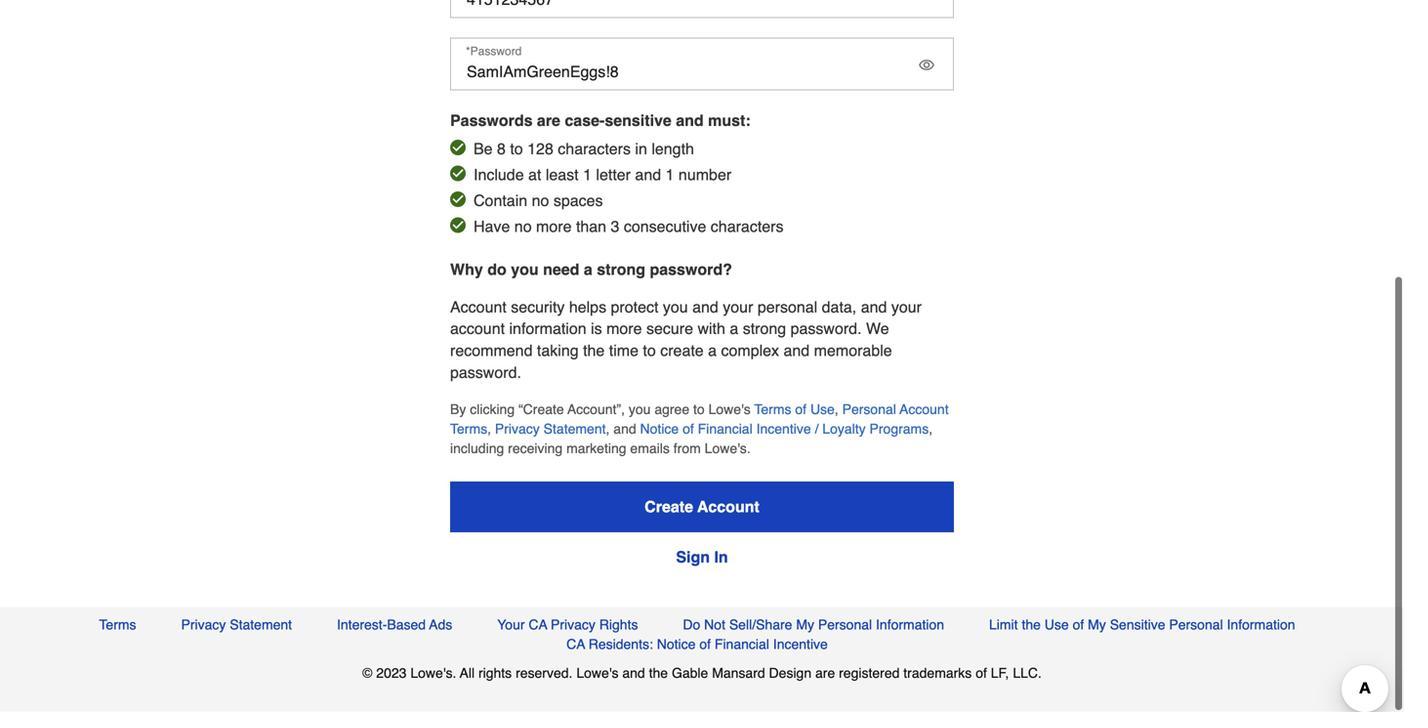 Task type: vqa. For each thing, say whether or not it's contained in the screenshot.
© 2023 Lowe's. All rights reserved. Lowe's and the Gable Mansard Design are registered trademarks of LF, LLC.
yes



Task type: describe. For each thing, give the bounding box(es) containing it.
create account
[[645, 498, 760, 516]]

, including receiving marketing emails from
[[450, 421, 933, 457]]

security
[[511, 298, 565, 316]]

by clicking "create account", you agree to lowe's terms of use ,
[[450, 402, 839, 418]]

and up with at top
[[693, 298, 719, 316]]

with
[[698, 320, 726, 338]]

account for personal account terms
[[900, 402, 949, 418]]

spaces
[[554, 192, 603, 210]]

personal
[[758, 298, 818, 316]]

emails
[[631, 441, 670, 457]]

more inside "account security helps protect you and your personal data, and your account information is more secure with a strong password. we recommend taking the time to create a complex and memorable password."
[[607, 320, 642, 338]]

0 horizontal spatial are
[[537, 112, 561, 130]]

sensitive
[[1110, 617, 1166, 633]]

and down by clicking "create account", you agree to lowe's terms of use ,
[[614, 421, 637, 437]]

0 vertical spatial incentive
[[757, 421, 811, 437]]

terms inside personal account terms
[[450, 421, 488, 437]]

complex
[[721, 342, 780, 360]]

hide password image
[[919, 58, 935, 73]]

consecutive
[[624, 218, 707, 236]]

your
[[497, 617, 525, 633]]

passwords
[[450, 112, 533, 130]]

account for create account
[[698, 498, 760, 516]]

rights
[[479, 666, 512, 681]]

by
[[450, 402, 466, 418]]

personal inside limit the use of my sensitive personal information ca residents: notice of financial incentive
[[1170, 617, 1224, 633]]

contain
[[474, 192, 528, 210]]

the inside limit the use of my sensitive personal information ca residents: notice of financial incentive
[[1022, 617, 1041, 633]]

ads
[[429, 617, 453, 633]]

clicking
[[470, 402, 515, 418]]

and down personal
[[784, 342, 810, 360]]

must:
[[708, 112, 751, 130]]

letter
[[596, 166, 631, 184]]

0 horizontal spatial statement
[[230, 617, 292, 633]]

notice inside limit the use of my sensitive personal information ca residents: notice of financial incentive
[[657, 637, 696, 652]]

mansard
[[712, 666, 766, 681]]

receiving
[[508, 441, 563, 457]]

2 vertical spatial lowe's
[[577, 666, 619, 681]]

0 horizontal spatial characters
[[558, 140, 631, 158]]

based
[[387, 617, 426, 633]]

number
[[679, 166, 732, 184]]

*Password text field
[[450, 38, 954, 91]]

0 vertical spatial password.
[[791, 320, 862, 338]]

© 2023 lowe's. all rights reserved. lowe's and the gable mansard design are registered trademarks of lf, llc.
[[363, 666, 1042, 681]]

have
[[474, 218, 510, 236]]

lowe's .
[[705, 441, 751, 457]]

0 vertical spatial privacy statement link
[[495, 421, 606, 437]]

privacy statement
[[181, 617, 292, 633]]

sign
[[676, 548, 710, 566]]

ca inside limit the use of my sensitive personal information ca residents: notice of financial incentive
[[567, 637, 585, 652]]

recommend
[[450, 342, 533, 360]]

0 vertical spatial notice
[[640, 421, 679, 437]]

create
[[661, 342, 704, 360]]

we
[[866, 320, 890, 338]]

lowe's.
[[411, 666, 457, 681]]

my inside limit the use of my sensitive personal information ca residents: notice of financial incentive
[[1088, 617, 1107, 633]]

limit the use of my sensitive personal information link
[[990, 615, 1296, 635]]

1 vertical spatial lowe's
[[705, 441, 747, 457]]

from
[[674, 441, 701, 457]]

information
[[509, 320, 587, 338]]

no for contain
[[532, 192, 549, 210]]

why do you need a strong password?
[[450, 261, 733, 279]]

1 your from the left
[[723, 298, 754, 316]]

2 horizontal spatial privacy
[[551, 617, 596, 633]]

in
[[635, 140, 648, 158]]

1 horizontal spatial privacy
[[495, 421, 540, 437]]

of left the lf,
[[976, 666, 988, 681]]

8
[[497, 140, 506, 158]]

in
[[715, 548, 728, 566]]

0 vertical spatial lowe's
[[709, 402, 751, 418]]

account",
[[568, 402, 625, 418]]

1 horizontal spatial the
[[649, 666, 668, 681]]

personal inside personal account terms
[[843, 402, 897, 418]]

least
[[546, 166, 579, 184]]

0 vertical spatial strong
[[597, 261, 646, 279]]

2 your from the left
[[892, 298, 922, 316]]

your ca privacy rights link
[[497, 615, 638, 635]]

account security helps protect you and your personal data, and your account information is more secure with a strong password. we recommend taking the time to create a complex and memorable password.
[[450, 298, 922, 382]]

you for account",
[[629, 402, 651, 418]]

time
[[609, 342, 639, 360]]

personal account terms
[[450, 402, 949, 437]]

do not sell/share my personal information
[[683, 617, 945, 633]]

incentive inside limit the use of my sensitive personal information ca residents: notice of financial incentive
[[774, 637, 828, 652]]

helps
[[569, 298, 607, 316]]

limit
[[990, 617, 1018, 633]]

use inside limit the use of my sensitive personal information ca residents: notice of financial incentive
[[1045, 617, 1069, 633]]

and up length
[[676, 112, 704, 130]]

registered
[[839, 666, 900, 681]]

be 8 to 128 characters in length
[[474, 140, 694, 158]]

have no more than 3 consecutive characters
[[474, 218, 784, 236]]

create
[[645, 498, 694, 516]]

1 1 from the left
[[583, 166, 592, 184]]

*password
[[466, 45, 522, 59]]

*Phone Number (XXX-XXX-XXXX) text field
[[450, 0, 954, 19]]

2 vertical spatial a
[[708, 342, 717, 360]]

reserved.
[[516, 666, 573, 681]]

do
[[488, 261, 507, 279]]

agree
[[655, 402, 690, 418]]

loyalty
[[823, 421, 866, 437]]

interest-based ads
[[337, 617, 453, 633]]

taking
[[537, 342, 579, 360]]

create account button
[[450, 482, 954, 533]]

account inside "account security helps protect you and your personal data, and your account information is more secure with a strong password. we recommend taking the time to create a complex and memorable password."
[[450, 298, 507, 316]]

personal up registered
[[819, 617, 873, 633]]

0 vertical spatial to
[[510, 140, 523, 158]]

, inside , including receiving marketing emails from
[[929, 421, 933, 437]]

protect
[[611, 298, 659, 316]]

information inside limit the use of my sensitive personal information ca residents: notice of financial incentive
[[1228, 617, 1296, 633]]

strong inside "account security helps protect you and your personal data, and your account information is more secure with a strong password. we recommend taking the time to create a complex and memorable password."
[[743, 320, 787, 338]]

3
[[611, 218, 620, 236]]

is
[[591, 320, 602, 338]]



Task type: locate. For each thing, give the bounding box(es) containing it.
you
[[511, 261, 539, 279], [663, 298, 688, 316], [629, 402, 651, 418]]

your up with at top
[[723, 298, 754, 316]]

0 horizontal spatial 1
[[583, 166, 592, 184]]

1 down length
[[666, 166, 675, 184]]

you left agree
[[629, 402, 651, 418]]

0 vertical spatial statement
[[544, 421, 606, 437]]

use
[[811, 402, 835, 418], [1045, 617, 1069, 633]]

characters
[[558, 140, 631, 158], [711, 218, 784, 236]]

0 vertical spatial terms
[[755, 402, 792, 418]]

your ca privacy rights
[[497, 617, 638, 633]]

©
[[363, 666, 373, 681]]

1 vertical spatial a
[[730, 320, 739, 338]]

0 vertical spatial account
[[450, 298, 507, 316]]

privacy left rights
[[551, 617, 596, 633]]

1 horizontal spatial password.
[[791, 320, 862, 338]]

of
[[796, 402, 807, 418], [683, 421, 694, 437], [1073, 617, 1085, 633], [700, 637, 711, 652], [976, 666, 988, 681]]

2 horizontal spatial account
[[900, 402, 949, 418]]

1 horizontal spatial you
[[629, 402, 651, 418]]

privacy up receiving
[[495, 421, 540, 437]]

to right 8
[[510, 140, 523, 158]]

0 horizontal spatial a
[[584, 261, 593, 279]]

1 horizontal spatial strong
[[743, 320, 787, 338]]

all
[[460, 666, 475, 681]]

2 horizontal spatial you
[[663, 298, 688, 316]]

.
[[747, 441, 751, 457]]

1 horizontal spatial 1
[[666, 166, 675, 184]]

1 vertical spatial you
[[663, 298, 688, 316]]

0 vertical spatial the
[[583, 342, 605, 360]]

need
[[543, 261, 580, 279]]

, up loyalty
[[835, 402, 839, 418]]

to right time
[[643, 342, 656, 360]]

1 horizontal spatial terms
[[450, 421, 488, 437]]

terms of use link
[[755, 402, 835, 418]]

2 vertical spatial you
[[629, 402, 651, 418]]

sign in link
[[450, 548, 954, 566]]

2 vertical spatial to
[[694, 402, 705, 418]]

1 horizontal spatial to
[[643, 342, 656, 360]]

length
[[652, 140, 694, 158]]

your
[[723, 298, 754, 316], [892, 298, 922, 316]]

lf,
[[991, 666, 1010, 681]]

0 vertical spatial financial
[[698, 421, 753, 437]]

0 vertical spatial you
[[511, 261, 539, 279]]

terms
[[755, 402, 792, 418], [450, 421, 488, 437], [99, 617, 136, 633]]

ca right your
[[529, 617, 548, 633]]

1 vertical spatial ca
[[567, 637, 585, 652]]

trademarks
[[904, 666, 972, 681]]

to
[[510, 140, 523, 158], [643, 342, 656, 360], [694, 402, 705, 418]]

account
[[450, 320, 505, 338]]

programs
[[870, 421, 929, 437]]

and up we
[[861, 298, 887, 316]]

notice
[[640, 421, 679, 437], [657, 637, 696, 652]]

sell/share
[[730, 617, 793, 633]]

1 vertical spatial privacy statement link
[[181, 615, 292, 635]]

at
[[529, 166, 542, 184]]

1 horizontal spatial a
[[708, 342, 717, 360]]

account up account
[[450, 298, 507, 316]]

2 horizontal spatial a
[[730, 320, 739, 338]]

of up 'notice of financial incentive / loyalty programs' link
[[796, 402, 807, 418]]

characters down number
[[711, 218, 784, 236]]

data,
[[822, 298, 857, 316]]

2 horizontal spatial the
[[1022, 617, 1041, 633]]

ca down 'your ca privacy rights'
[[567, 637, 585, 652]]

0 horizontal spatial to
[[510, 140, 523, 158]]

the right limit
[[1022, 617, 1041, 633]]

2 horizontal spatial terms
[[755, 402, 792, 418]]

0 vertical spatial characters
[[558, 140, 631, 158]]

2 information from the left
[[1228, 617, 1296, 633]]

0 horizontal spatial your
[[723, 298, 754, 316]]

terms link
[[99, 615, 136, 635]]

strong up protect
[[597, 261, 646, 279]]

1 vertical spatial statement
[[230, 617, 292, 633]]

2023
[[376, 666, 407, 681]]

ca
[[529, 617, 548, 633], [567, 637, 585, 652]]

lowe's down the , privacy statement , and notice of financial incentive / loyalty programs
[[705, 441, 747, 457]]

are right design
[[816, 666, 835, 681]]

financial inside limit the use of my sensitive personal information ca residents: notice of financial incentive
[[715, 637, 770, 652]]

1 my from the left
[[796, 617, 815, 633]]

you right do
[[511, 261, 539, 279]]

1 horizontal spatial privacy statement link
[[495, 421, 606, 437]]

characters up include at least 1 letter and 1 number
[[558, 140, 631, 158]]

0 horizontal spatial my
[[796, 617, 815, 633]]

you up secure
[[663, 298, 688, 316]]

1 horizontal spatial my
[[1088, 617, 1107, 633]]

rights
[[600, 617, 638, 633]]

of left sensitive at the right bottom
[[1073, 617, 1085, 633]]

secure
[[647, 320, 694, 338]]

are up 128
[[537, 112, 561, 130]]

1 vertical spatial are
[[816, 666, 835, 681]]

privacy
[[495, 421, 540, 437], [181, 617, 226, 633], [551, 617, 596, 633]]

interest-based ads link
[[337, 615, 453, 635]]

my
[[796, 617, 815, 633], [1088, 617, 1107, 633]]

0 vertical spatial more
[[536, 218, 572, 236]]

to inside "account security helps protect you and your personal data, and your account information is more secure with a strong password. we recommend taking the time to create a complex and memorable password."
[[643, 342, 656, 360]]

0 horizontal spatial more
[[536, 218, 572, 236]]

0 horizontal spatial the
[[583, 342, 605, 360]]

1 vertical spatial more
[[607, 320, 642, 338]]

incentive
[[757, 421, 811, 437], [774, 637, 828, 652]]

2 1 from the left
[[666, 166, 675, 184]]

1 horizontal spatial information
[[1228, 617, 1296, 633]]

and down in
[[635, 166, 661, 184]]

passwords are case-sensitive and must:
[[450, 112, 751, 130]]

no down at
[[532, 192, 549, 210]]

, up marketing
[[606, 421, 610, 437]]

and
[[676, 112, 704, 130], [635, 166, 661, 184], [693, 298, 719, 316], [861, 298, 887, 316], [784, 342, 810, 360], [614, 421, 637, 437], [623, 666, 645, 681]]

1 vertical spatial characters
[[711, 218, 784, 236]]

account up 'in'
[[698, 498, 760, 516]]

1 horizontal spatial statement
[[544, 421, 606, 437]]

account up "programs"
[[900, 402, 949, 418]]

0 horizontal spatial terms
[[99, 617, 136, 633]]

1 horizontal spatial use
[[1045, 617, 1069, 633]]

1 vertical spatial notice
[[657, 637, 696, 652]]

llc.
[[1013, 666, 1042, 681]]

notice down do
[[657, 637, 696, 652]]

1 vertical spatial password.
[[450, 364, 522, 382]]

1 vertical spatial use
[[1045, 617, 1069, 633]]

more down the contain no spaces
[[536, 218, 572, 236]]

the down is on the top of the page
[[583, 342, 605, 360]]

0 vertical spatial ca
[[529, 617, 548, 633]]

1 vertical spatial the
[[1022, 617, 1041, 633]]

0 horizontal spatial ca
[[529, 617, 548, 633]]

do not sell/share my personal information link
[[683, 615, 945, 635]]

to up the , privacy statement , and notice of financial incentive / loyalty programs
[[694, 402, 705, 418]]

1 horizontal spatial ca
[[567, 637, 585, 652]]

your right data,
[[892, 298, 922, 316]]

0 vertical spatial a
[[584, 261, 593, 279]]

strong up complex
[[743, 320, 787, 338]]

account inside button
[[698, 498, 760, 516]]

2 horizontal spatial to
[[694, 402, 705, 418]]

2 vertical spatial terms
[[99, 617, 136, 633]]

lowe's down residents:
[[577, 666, 619, 681]]

2 my from the left
[[1088, 617, 1107, 633]]

2 vertical spatial the
[[649, 666, 668, 681]]

"create
[[519, 402, 564, 418]]

personal right sensitive at the right bottom
[[1170, 617, 1224, 633]]

you inside "account security helps protect you and your personal data, and your account information is more secure with a strong password. we recommend taking the time to create a complex and memorable password."
[[663, 298, 688, 316]]

, down clicking
[[488, 421, 491, 437]]

0 vertical spatial no
[[532, 192, 549, 210]]

no for have
[[515, 218, 532, 236]]

gable
[[672, 666, 709, 681]]

more up time
[[607, 320, 642, 338]]

account inside personal account terms
[[900, 402, 949, 418]]

sign in
[[676, 548, 728, 566]]

limit the use of my sensitive personal information ca residents: notice of financial incentive
[[567, 617, 1296, 652]]

1 vertical spatial incentive
[[774, 637, 828, 652]]

why
[[450, 261, 483, 279]]

a right with at top
[[730, 320, 739, 338]]

0 vertical spatial use
[[811, 402, 835, 418]]

marketing
[[567, 441, 627, 457]]

0 horizontal spatial information
[[876, 617, 945, 633]]

1 horizontal spatial more
[[607, 320, 642, 338]]

use up /
[[811, 402, 835, 418]]

notice up emails
[[640, 421, 679, 437]]

0 horizontal spatial account
[[450, 298, 507, 316]]

do
[[683, 617, 701, 633]]

128
[[528, 140, 554, 158]]

password. down data,
[[791, 320, 862, 338]]

2 vertical spatial account
[[698, 498, 760, 516]]

1 vertical spatial strong
[[743, 320, 787, 338]]

1 vertical spatial no
[[515, 218, 532, 236]]

0 horizontal spatial strong
[[597, 261, 646, 279]]

1 vertical spatial account
[[900, 402, 949, 418]]

a down with at top
[[708, 342, 717, 360]]

financial down sell/share
[[715, 637, 770, 652]]

0 vertical spatial are
[[537, 112, 561, 130]]

no down the contain no spaces
[[515, 218, 532, 236]]

privacy right terms link
[[181, 617, 226, 633]]

personal up loyalty
[[843, 402, 897, 418]]

not
[[705, 617, 726, 633]]

of up from
[[683, 421, 694, 437]]

0 horizontal spatial privacy
[[181, 617, 226, 633]]

notice of financial incentive / loyalty programs link
[[640, 421, 929, 437]]

financial up lowe's .
[[698, 421, 753, 437]]

incentive down terms of use link
[[757, 421, 811, 437]]

personal account terms link
[[450, 402, 949, 437]]

1 vertical spatial to
[[643, 342, 656, 360]]

my left sensitive at the right bottom
[[1088, 617, 1107, 633]]

, right loyalty
[[929, 421, 933, 437]]

a right need
[[584, 261, 593, 279]]

0 horizontal spatial you
[[511, 261, 539, 279]]

no
[[532, 192, 549, 210], [515, 218, 532, 236]]

1 horizontal spatial characters
[[711, 218, 784, 236]]

,
[[835, 402, 839, 418], [488, 421, 491, 437], [606, 421, 610, 437], [929, 421, 933, 437]]

0 horizontal spatial password.
[[450, 364, 522, 382]]

the inside "account security helps protect you and your personal data, and your account information is more secure with a strong password. we recommend taking the time to create a complex and memorable password."
[[583, 342, 605, 360]]

1 right least
[[583, 166, 592, 184]]

of down not
[[700, 637, 711, 652]]

including
[[450, 441, 504, 457]]

incentive down do not sell/share my personal information link
[[774, 637, 828, 652]]

privacy statement link
[[495, 421, 606, 437], [181, 615, 292, 635]]

/
[[815, 421, 819, 437]]

1 horizontal spatial are
[[816, 666, 835, 681]]

1 information from the left
[[876, 617, 945, 633]]

0 horizontal spatial privacy statement link
[[181, 615, 292, 635]]

my right sell/share
[[796, 617, 815, 633]]

strong
[[597, 261, 646, 279], [743, 320, 787, 338]]

lowe's
[[709, 402, 751, 418], [705, 441, 747, 457], [577, 666, 619, 681]]

sensitive
[[605, 112, 672, 130]]

0 horizontal spatial use
[[811, 402, 835, 418]]

1 vertical spatial terms
[[450, 421, 488, 437]]

contain no spaces
[[474, 192, 603, 210]]

lowe's up the , privacy statement , and notice of financial incentive / loyalty programs
[[709, 402, 751, 418]]

password?
[[650, 261, 733, 279]]

design
[[769, 666, 812, 681]]

and down residents:
[[623, 666, 645, 681]]

1 horizontal spatial your
[[892, 298, 922, 316]]

password. down recommend
[[450, 364, 522, 382]]

, privacy statement , and notice of financial incentive / loyalty programs
[[488, 421, 929, 437]]

memorable
[[814, 342, 893, 360]]

residents:
[[589, 637, 653, 652]]

1
[[583, 166, 592, 184], [666, 166, 675, 184]]

password.
[[791, 320, 862, 338], [450, 364, 522, 382]]

1 horizontal spatial account
[[698, 498, 760, 516]]

the left gable
[[649, 666, 668, 681]]

you for protect
[[663, 298, 688, 316]]

statement
[[544, 421, 606, 437], [230, 617, 292, 633]]

use right limit
[[1045, 617, 1069, 633]]

1 vertical spatial financial
[[715, 637, 770, 652]]



